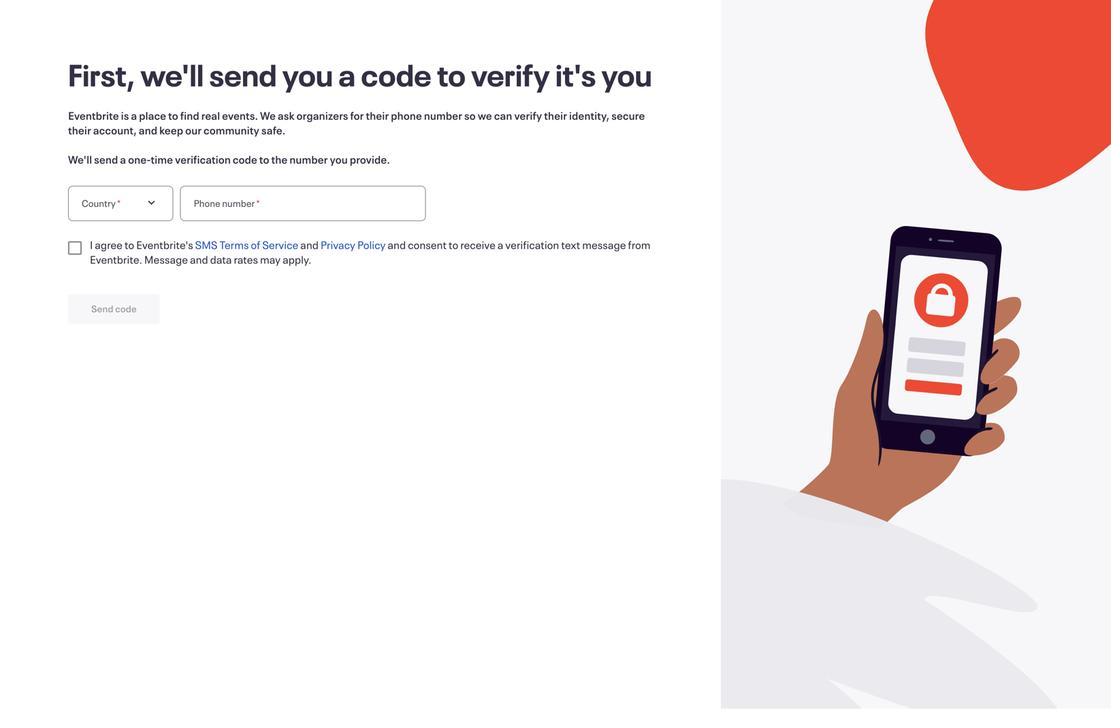 Task type: locate. For each thing, give the bounding box(es) containing it.
1 horizontal spatial send
[[209, 54, 277, 95]]

code
[[361, 54, 432, 95], [233, 152, 257, 167], [115, 303, 137, 315]]

organizers
[[297, 108, 348, 123]]

1 horizontal spatial code
[[233, 152, 257, 167]]

code up 'phone'
[[361, 54, 432, 95]]

1 horizontal spatial verification
[[506, 238, 560, 252]]

their left identity,
[[544, 108, 567, 123]]

send
[[209, 54, 277, 95], [94, 152, 118, 167]]

to left find at the left top
[[168, 108, 178, 123]]

2 horizontal spatial their
[[544, 108, 567, 123]]

we'll
[[68, 152, 92, 167]]

keep
[[159, 123, 183, 138]]

0 horizontal spatial number
[[222, 197, 255, 210]]

you left provide.
[[330, 152, 348, 167]]

1 vertical spatial verify
[[515, 108, 542, 123]]

their up "we'll"
[[68, 123, 91, 138]]

number right the
[[290, 152, 328, 167]]

we
[[260, 108, 276, 123]]

verification left text
[[506, 238, 560, 252]]

a
[[339, 54, 356, 95], [131, 108, 137, 123], [120, 152, 126, 167], [498, 238, 504, 252]]

verification
[[175, 152, 231, 167], [506, 238, 560, 252]]

0 vertical spatial number
[[424, 108, 463, 123]]

for
[[350, 108, 364, 123]]

and inside eventbrite is a place to find real events. we ask organizers for their phone number so we can verify their identity, secure their account, and keep our community safe.
[[139, 123, 157, 138]]

a right is
[[131, 108, 137, 123]]

phone
[[391, 108, 422, 123]]

0 horizontal spatial verification
[[175, 152, 231, 167]]

events.
[[222, 108, 258, 123]]

0 vertical spatial verification
[[175, 152, 231, 167]]

their right for
[[366, 108, 389, 123]]

code down community
[[233, 152, 257, 167]]

* right the country
[[117, 197, 121, 210]]

and left keep
[[139, 123, 157, 138]]

1 vertical spatial code
[[233, 152, 257, 167]]

identity,
[[569, 108, 610, 123]]

account,
[[93, 123, 137, 138]]

country *
[[82, 197, 121, 210]]

to right agree
[[125, 238, 134, 252]]

2 vertical spatial number
[[222, 197, 255, 210]]

2 * from the left
[[256, 197, 260, 210]]

you
[[283, 54, 333, 95], [602, 54, 653, 95], [330, 152, 348, 167]]

2 horizontal spatial code
[[361, 54, 432, 95]]

so
[[465, 108, 476, 123]]

to inside eventbrite is a place to find real events. we ask organizers for their phone number so we can verify their identity, secure their account, and keep our community safe.
[[168, 108, 178, 123]]

it's
[[556, 54, 596, 95]]

to
[[437, 54, 466, 95], [168, 108, 178, 123], [259, 152, 269, 167], [125, 238, 134, 252], [449, 238, 459, 252]]

number right phone
[[222, 197, 255, 210]]

*
[[117, 197, 121, 210], [256, 197, 260, 210]]

and right policy
[[388, 238, 406, 252]]

send code
[[91, 303, 137, 315]]

time
[[151, 152, 173, 167]]

text
[[562, 238, 581, 252]]

* up 'of'
[[256, 197, 260, 210]]

0 horizontal spatial send
[[94, 152, 118, 167]]

real
[[201, 108, 220, 123]]

verify inside eventbrite is a place to find real events. we ask organizers for their phone number so we can verify their identity, secure their account, and keep our community safe.
[[515, 108, 542, 123]]

and
[[139, 123, 157, 138], [301, 238, 319, 252], [388, 238, 406, 252], [190, 252, 208, 267]]

eventbrite's
[[136, 238, 193, 252]]

2 vertical spatial code
[[115, 303, 137, 315]]

we
[[478, 108, 492, 123]]

0 horizontal spatial their
[[68, 123, 91, 138]]

to left receive
[[449, 238, 459, 252]]

safe.
[[261, 123, 286, 138]]

ask
[[278, 108, 295, 123]]

1 vertical spatial verification
[[506, 238, 560, 252]]

verification down our
[[175, 152, 231, 167]]

community
[[204, 123, 260, 138]]

None field
[[261, 186, 412, 221]]

their
[[366, 108, 389, 123], [544, 108, 567, 123], [68, 123, 91, 138]]

the
[[271, 152, 288, 167]]

number
[[424, 108, 463, 123], [290, 152, 328, 167], [222, 197, 255, 210]]

number left so
[[424, 108, 463, 123]]

verify right can
[[515, 108, 542, 123]]

and consent to receive a verification text message from eventbrite. message and data rates may apply.
[[90, 238, 651, 267]]

verification inside and consent to receive a verification text message from eventbrite. message and data rates may apply.
[[506, 238, 560, 252]]

2 horizontal spatial number
[[424, 108, 463, 123]]

0 vertical spatial verify
[[471, 54, 550, 95]]

1 horizontal spatial *
[[256, 197, 260, 210]]

send
[[91, 303, 113, 315]]

send right "we'll"
[[94, 152, 118, 167]]

code right send
[[115, 303, 137, 315]]

0 vertical spatial send
[[209, 54, 277, 95]]

1 vertical spatial number
[[290, 152, 328, 167]]

consent
[[408, 238, 447, 252]]

a right receive
[[498, 238, 504, 252]]

terms
[[220, 238, 249, 252]]

you up secure
[[602, 54, 653, 95]]

eventbrite
[[68, 108, 119, 123]]

i agree to eventbrite's sms terms of service and privacy policy
[[90, 238, 386, 252]]

0 horizontal spatial code
[[115, 303, 137, 315]]

first,
[[68, 54, 135, 95]]

apply.
[[283, 252, 312, 267]]

0 horizontal spatial *
[[117, 197, 121, 210]]

send up events.
[[209, 54, 277, 95]]

verify up can
[[471, 54, 550, 95]]

verify
[[471, 54, 550, 95], [515, 108, 542, 123]]



Task type: describe. For each thing, give the bounding box(es) containing it.
we'll
[[141, 54, 204, 95]]

1 horizontal spatial their
[[366, 108, 389, 123]]

to up so
[[437, 54, 466, 95]]

from
[[628, 238, 651, 252]]

we'll send a one-time verification code to the number you provide.
[[68, 152, 390, 167]]

message
[[144, 252, 188, 267]]

privacy policy link
[[321, 238, 386, 252]]

can
[[494, 108, 513, 123]]

sms terms of service link
[[195, 238, 299, 252]]

of
[[251, 238, 261, 252]]

provide.
[[350, 152, 390, 167]]

send code button
[[68, 294, 160, 324]]

our
[[185, 123, 202, 138]]

and left data
[[190, 252, 208, 267]]

agree
[[95, 238, 123, 252]]

phone number *
[[194, 197, 260, 210]]

service
[[263, 238, 299, 252]]

1 horizontal spatial number
[[290, 152, 328, 167]]

receive
[[461, 238, 496, 252]]

a up for
[[339, 54, 356, 95]]

place
[[139, 108, 166, 123]]

find
[[180, 108, 199, 123]]

data
[[210, 252, 232, 267]]

first, we'll send you a code to verify it's you
[[68, 54, 653, 95]]

message
[[583, 238, 626, 252]]

i
[[90, 238, 93, 252]]

may
[[260, 252, 281, 267]]

a inside and consent to receive a verification text message from eventbrite. message and data rates may apply.
[[498, 238, 504, 252]]

is
[[121, 108, 129, 123]]

country
[[82, 197, 116, 210]]

you up organizers
[[283, 54, 333, 95]]

phone
[[194, 197, 221, 210]]

verification for time
[[175, 152, 231, 167]]

sms
[[195, 238, 218, 252]]

eventbrite is a place to find real events. we ask organizers for their phone number so we can verify their identity, secure their account, and keep our community safe.
[[68, 108, 645, 138]]

secure
[[612, 108, 645, 123]]

number inside eventbrite is a place to find real events. we ask organizers for their phone number so we can verify their identity, secure their account, and keep our community safe.
[[424, 108, 463, 123]]

policy
[[358, 238, 386, 252]]

a inside eventbrite is a place to find real events. we ask organizers for their phone number so we can verify their identity, secure their account, and keep our community safe.
[[131, 108, 137, 123]]

1 vertical spatial send
[[94, 152, 118, 167]]

to left the
[[259, 152, 269, 167]]

rates
[[234, 252, 258, 267]]

and left privacy
[[301, 238, 319, 252]]

0 vertical spatial code
[[361, 54, 432, 95]]

privacy
[[321, 238, 356, 252]]

to inside and consent to receive a verification text message from eventbrite. message and data rates may apply.
[[449, 238, 459, 252]]

verification for a
[[506, 238, 560, 252]]

eventbrite.
[[90, 252, 142, 267]]

one-
[[128, 152, 151, 167]]

1 * from the left
[[117, 197, 121, 210]]

a left "one-"
[[120, 152, 126, 167]]

code inside button
[[115, 303, 137, 315]]



Task type: vqa. For each thing, say whether or not it's contained in the screenshot.
Company Name* text box
no



